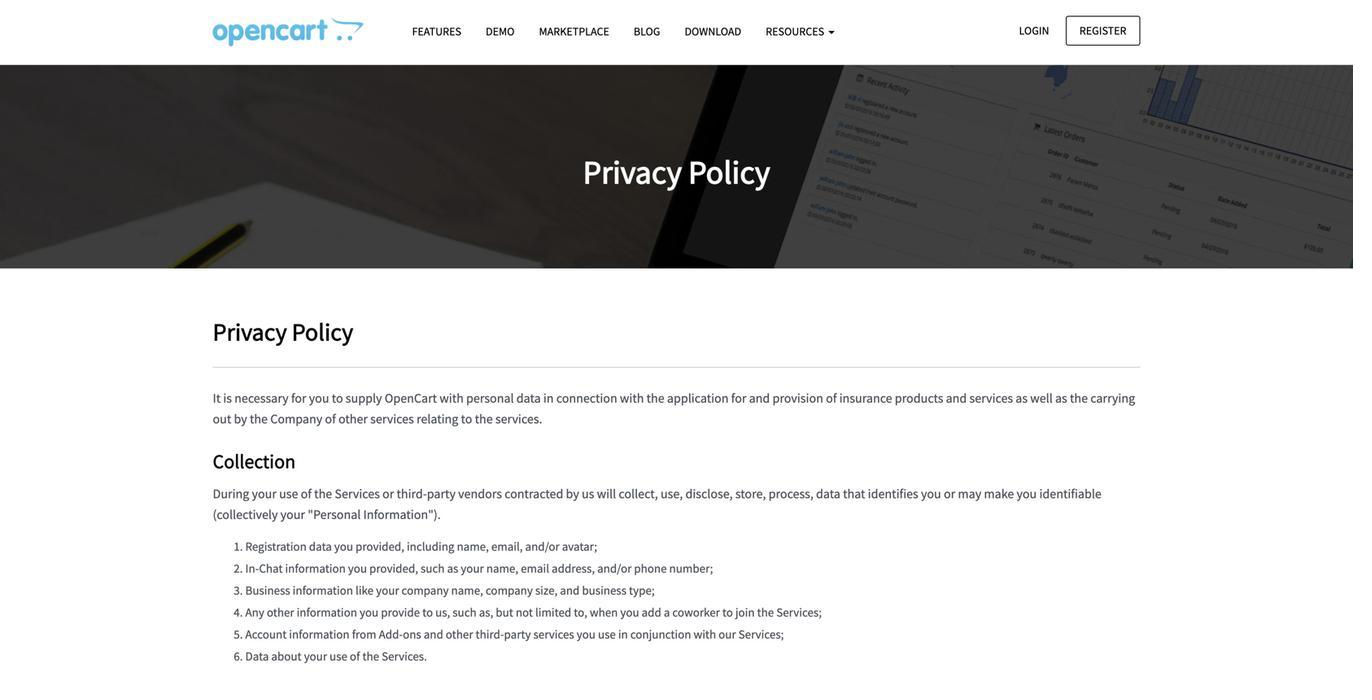 Task type: describe. For each thing, give the bounding box(es) containing it.
size,
[[535, 583, 558, 598]]

features link
[[400, 17, 474, 46]]

it is necessary for you to supply opencart with personal data in connection with the application for and provision of insurance products and services as well as the carrying out by the company of other services relating to the services.
[[213, 390, 1135, 427]]

the left application at the bottom of page
[[647, 390, 665, 406]]

opencart - privacy policy image
[[213, 17, 363, 46]]

2 horizontal spatial services
[[970, 390, 1013, 406]]

0 horizontal spatial with
[[440, 390, 464, 406]]

marketplace
[[539, 24, 609, 39]]

services.
[[382, 649, 427, 664]]

number;
[[669, 561, 713, 576]]

2 horizontal spatial as
[[1055, 390, 1067, 406]]

1 for from the left
[[291, 390, 306, 406]]

2 company from the left
[[486, 583, 533, 598]]

of right provision
[[826, 390, 837, 406]]

avatar;
[[562, 539, 597, 554]]

supply
[[346, 390, 382, 406]]

store,
[[736, 486, 766, 502]]

you down "personal
[[334, 539, 353, 554]]

limited
[[535, 605, 571, 620]]

resources
[[766, 24, 827, 39]]

2 horizontal spatial use
[[598, 627, 616, 642]]

account
[[245, 627, 287, 642]]

you right 'make'
[[1017, 486, 1037, 502]]

insurance
[[840, 390, 892, 406]]

0 horizontal spatial other
[[267, 605, 294, 620]]

type;
[[629, 583, 655, 598]]

register
[[1080, 23, 1127, 38]]

will
[[597, 486, 616, 502]]

as,
[[479, 605, 493, 620]]

of inside registration data you provided, including name, email, and/or avatar; in-chat information you provided, such as your name, email address, and/or phone number; business information like your company name, company size, and business type; any other information you provide to us, such as, but not limited to, when you add a coworker to join the services; account information from add-ons and other third-party services you use in conjunction with our services; data about your use of the services.
[[350, 649, 360, 664]]

address,
[[552, 561, 595, 576]]

download link
[[673, 17, 754, 46]]

registration data you provided, including name, email, and/or avatar; in-chat information you provided, such as your name, email address, and/or phone number; business information like your company name, company size, and business type; any other information you provide to us, such as, but not limited to, when you add a coworker to join the services; account information from add-ons and other third-party services you use in conjunction with our services; data about your use of the services.
[[245, 539, 822, 664]]

carrying
[[1091, 390, 1135, 406]]

you down to,
[[577, 627, 596, 642]]

business
[[582, 583, 627, 598]]

email,
[[491, 539, 523, 554]]

you up like
[[348, 561, 367, 576]]

"personal
[[308, 507, 361, 523]]

of right company
[[325, 411, 336, 427]]

download
[[685, 24, 741, 39]]

coworker
[[672, 605, 720, 620]]

to left join at right bottom
[[722, 605, 733, 620]]

login
[[1019, 23, 1049, 38]]

disclose,
[[686, 486, 733, 502]]

other inside it is necessary for you to supply opencart with personal data in connection with the application for and provision of insurance products and services as well as the carrying out by the company of other services relating to the services.
[[338, 411, 368, 427]]

services
[[335, 486, 380, 502]]

2 for from the left
[[731, 390, 747, 406]]

data inside it is necessary for you to supply opencart with personal data in connection with the application for and provision of insurance products and services as well as the carrying out by the company of other services relating to the services.
[[517, 390, 541, 406]]

0 vertical spatial policy
[[688, 151, 770, 192]]

data inside registration data you provided, including name, email, and/or avatar; in-chat information you provided, such as your name, email address, and/or phone number; business information like your company name, company size, and business type; any other information you provide to us, such as, but not limited to, when you add a coworker to join the services; account information from add-ons and other third-party services you use in conjunction with our services; data about your use of the services.
[[309, 539, 332, 554]]

demo
[[486, 24, 515, 39]]

like
[[356, 583, 374, 598]]

2 vertical spatial use
[[330, 649, 347, 664]]

data inside during your use of the services or third-party vendors contracted by us will collect, use, disclose, store, process, data that identifies you or may make you identifiable (collectively your "personal information").
[[816, 486, 841, 502]]

in inside registration data you provided, including name, email, and/or avatar; in-chat information you provided, such as your name, email address, and/or phone number; business information like your company name, company size, and business type; any other information you provide to us, such as, but not limited to, when you add a coworker to join the services; account information from add-ons and other third-party services you use in conjunction with our services; data about your use of the services.
[[618, 627, 628, 642]]

in-
[[245, 561, 259, 576]]

phone
[[634, 561, 667, 576]]

information up "about"
[[289, 627, 350, 642]]

that
[[843, 486, 865, 502]]

you down like
[[360, 605, 379, 620]]

the inside during your use of the services or third-party vendors contracted by us will collect, use, disclose, store, process, data that identifies you or may make you identifiable (collectively your "personal information").
[[314, 486, 332, 502]]

blog
[[634, 24, 660, 39]]

company
[[270, 411, 322, 427]]

provision
[[773, 390, 823, 406]]

1 vertical spatial such
[[453, 605, 477, 620]]

when
[[590, 605, 618, 620]]

application
[[667, 390, 729, 406]]

us,
[[435, 605, 450, 620]]

data
[[245, 649, 269, 664]]

but
[[496, 605, 513, 620]]

services.
[[495, 411, 542, 427]]

us
[[582, 486, 594, 502]]

to,
[[574, 605, 587, 620]]

personal
[[466, 390, 514, 406]]

necessary
[[234, 390, 289, 406]]

our
[[719, 627, 736, 642]]

including
[[407, 539, 454, 554]]

may
[[958, 486, 982, 502]]

information up from
[[297, 605, 357, 620]]

third- inside during your use of the services or third-party vendors contracted by us will collect, use, disclose, store, process, data that identifies you or may make you identifiable (collectively your "personal information").
[[397, 486, 427, 502]]

well
[[1030, 390, 1053, 406]]

to left supply on the left of page
[[332, 390, 343, 406]]

provide
[[381, 605, 420, 620]]

it
[[213, 390, 221, 406]]

ons
[[403, 627, 421, 642]]

during your use of the services or third-party vendors contracted by us will collect, use, disclose, store, process, data that identifies you or may make you identifiable (collectively your "personal information").
[[213, 486, 1102, 523]]

1 vertical spatial privacy
[[213, 317, 287, 347]]

make
[[984, 486, 1014, 502]]

opencart
[[385, 390, 437, 406]]

in inside it is necessary for you to supply opencart with personal data in connection with the application for and provision of insurance products and services as well as the carrying out by the company of other services relating to the services.
[[543, 390, 554, 406]]

vendors
[[458, 486, 502, 502]]

email
[[521, 561, 549, 576]]



Task type: vqa. For each thing, say whether or not it's contained in the screenshot.
party in the Registration data you provided, including name, email, and/or avatar; In-Chat information you provided, such as your name, email address, and/or phone number; Business information like your company name, company size, and business type; Any other information you provide to us, such as, but not limited to, when you add a coworker to join the Services; Account information from Add-ons and other third-party services you use in conjunction with our Services; Data about your use of the Services.
yes



Task type: locate. For each thing, give the bounding box(es) containing it.
1 vertical spatial data
[[816, 486, 841, 502]]

0 horizontal spatial policy
[[292, 317, 353, 347]]

1 horizontal spatial other
[[338, 411, 368, 427]]

0 horizontal spatial privacy policy
[[213, 317, 353, 347]]

1 horizontal spatial services
[[533, 627, 574, 642]]

name, up as,
[[451, 583, 483, 598]]

1 vertical spatial party
[[504, 627, 531, 642]]

2 or from the left
[[944, 486, 956, 502]]

by
[[234, 411, 247, 427], [566, 486, 579, 502]]

of up "personal
[[301, 486, 312, 502]]

1 horizontal spatial and/or
[[597, 561, 632, 576]]

2 horizontal spatial with
[[694, 627, 716, 642]]

other down us,
[[446, 627, 473, 642]]

by right 'out'
[[234, 411, 247, 427]]

resources link
[[754, 17, 847, 46]]

1 horizontal spatial or
[[944, 486, 956, 502]]

your up as,
[[461, 561, 484, 576]]

0 horizontal spatial as
[[447, 561, 458, 576]]

0 horizontal spatial third-
[[397, 486, 427, 502]]

for right application at the bottom of page
[[731, 390, 747, 406]]

the down necessary
[[250, 411, 268, 427]]

services down limited
[[533, 627, 574, 642]]

third- inside registration data you provided, including name, email, and/or avatar; in-chat information you provided, such as your name, email address, and/or phone number; business information like your company name, company size, and business type; any other information you provide to us, such as, but not limited to, when you add a coworker to join the services; account information from add-ons and other third-party services you use in conjunction with our services; data about your use of the services.
[[476, 627, 504, 642]]

services; right join at right bottom
[[777, 605, 822, 620]]

information").
[[363, 507, 441, 523]]

or
[[383, 486, 394, 502], [944, 486, 956, 502]]

1 horizontal spatial as
[[1016, 390, 1028, 406]]

0 vertical spatial and/or
[[525, 539, 560, 554]]

the right join at right bottom
[[757, 605, 774, 620]]

2 vertical spatial data
[[309, 539, 332, 554]]

0 horizontal spatial use
[[279, 486, 298, 502]]

any
[[245, 605, 264, 620]]

with inside registration data you provided, including name, email, and/or avatar; in-chat information you provided, such as your name, email address, and/or phone number; business information like your company name, company size, and business type; any other information you provide to us, such as, but not limited to, when you add a coworker to join the services; account information from add-ons and other third-party services you use in conjunction with our services; data about your use of the services.
[[694, 627, 716, 642]]

0 vertical spatial privacy
[[583, 151, 682, 192]]

and left provision
[[749, 390, 770, 406]]

1 vertical spatial by
[[566, 486, 579, 502]]

(collectively
[[213, 507, 278, 523]]

in
[[543, 390, 554, 406], [618, 627, 628, 642]]

your up the registration
[[280, 507, 305, 523]]

services;
[[777, 605, 822, 620], [739, 627, 784, 642]]

information right "chat"
[[285, 561, 346, 576]]

0 vertical spatial name,
[[457, 539, 489, 554]]

1 or from the left
[[383, 486, 394, 502]]

1 vertical spatial services;
[[739, 627, 784, 642]]

0 horizontal spatial such
[[421, 561, 445, 576]]

1 horizontal spatial company
[[486, 583, 533, 598]]

provided,
[[356, 539, 404, 554], [369, 561, 418, 576]]

products
[[895, 390, 944, 406]]

information left like
[[293, 583, 353, 598]]

about
[[271, 649, 302, 664]]

1 vertical spatial policy
[[292, 317, 353, 347]]

2 horizontal spatial data
[[816, 486, 841, 502]]

your right "about"
[[304, 649, 327, 664]]

with
[[440, 390, 464, 406], [620, 390, 644, 406], [694, 627, 716, 642]]

you
[[309, 390, 329, 406], [921, 486, 941, 502], [1017, 486, 1037, 502], [334, 539, 353, 554], [348, 561, 367, 576], [360, 605, 379, 620], [620, 605, 639, 620], [577, 627, 596, 642]]

1 horizontal spatial party
[[504, 627, 531, 642]]

blog link
[[622, 17, 673, 46]]

1 vertical spatial other
[[267, 605, 294, 620]]

0 horizontal spatial in
[[543, 390, 554, 406]]

marketplace link
[[527, 17, 622, 46]]

with right "connection"
[[620, 390, 644, 406]]

collect,
[[619, 486, 658, 502]]

2 vertical spatial services
[[533, 627, 574, 642]]

0 horizontal spatial or
[[383, 486, 394, 502]]

2 vertical spatial other
[[446, 627, 473, 642]]

the
[[647, 390, 665, 406], [1070, 390, 1088, 406], [250, 411, 268, 427], [475, 411, 493, 427], [314, 486, 332, 502], [757, 605, 774, 620], [362, 649, 379, 664]]

0 horizontal spatial by
[[234, 411, 247, 427]]

1 vertical spatial use
[[598, 627, 616, 642]]

other down business
[[267, 605, 294, 620]]

2 horizontal spatial other
[[446, 627, 473, 642]]

party down not
[[504, 627, 531, 642]]

join
[[736, 605, 755, 620]]

with up relating
[[440, 390, 464, 406]]

party inside registration data you provided, including name, email, and/or avatar; in-chat information you provided, such as your name, email address, and/or phone number; business information like your company name, company size, and business type; any other information you provide to us, such as, but not limited to, when you add a coworker to join the services; account information from add-ons and other third-party services you use in conjunction with our services; data about your use of the services.
[[504, 627, 531, 642]]

and/or
[[525, 539, 560, 554], [597, 561, 632, 576]]

the left carrying
[[1070, 390, 1088, 406]]

add
[[642, 605, 661, 620]]

data up services.
[[517, 390, 541, 406]]

0 vertical spatial services;
[[777, 605, 822, 620]]

identifies
[[868, 486, 919, 502]]

as down including on the left
[[447, 561, 458, 576]]

0 horizontal spatial and/or
[[525, 539, 560, 554]]

from
[[352, 627, 376, 642]]

a
[[664, 605, 670, 620]]

provided, down information").
[[356, 539, 404, 554]]

1 vertical spatial services
[[370, 411, 414, 427]]

other down supply on the left of page
[[338, 411, 368, 427]]

to left us,
[[422, 605, 433, 620]]

you left the add
[[620, 605, 639, 620]]

0 vertical spatial data
[[517, 390, 541, 406]]

as right well
[[1055, 390, 1067, 406]]

process,
[[769, 486, 814, 502]]

0 horizontal spatial privacy
[[213, 317, 287, 347]]

name,
[[457, 539, 489, 554], [486, 561, 518, 576], [451, 583, 483, 598]]

the up "personal
[[314, 486, 332, 502]]

1 vertical spatial and/or
[[597, 561, 632, 576]]

out
[[213, 411, 231, 427]]

privacy
[[583, 151, 682, 192], [213, 317, 287, 347]]

party inside during your use of the services or third-party vendors contracted by us will collect, use, disclose, store, process, data that identifies you or may make you identifiable (collectively your "personal information").
[[427, 486, 456, 502]]

information
[[285, 561, 346, 576], [293, 583, 353, 598], [297, 605, 357, 620], [289, 627, 350, 642]]

to right relating
[[461, 411, 472, 427]]

and/or up email
[[525, 539, 560, 554]]

for
[[291, 390, 306, 406], [731, 390, 747, 406]]

for up company
[[291, 390, 306, 406]]

during
[[213, 486, 249, 502]]

register link
[[1066, 16, 1141, 45]]

0 horizontal spatial services
[[370, 411, 414, 427]]

1 horizontal spatial use
[[330, 649, 347, 664]]

use down when
[[598, 627, 616, 642]]

1 horizontal spatial for
[[731, 390, 747, 406]]

third- down as,
[[476, 627, 504, 642]]

0 vertical spatial services
[[970, 390, 1013, 406]]

0 vertical spatial other
[[338, 411, 368, 427]]

conjunction
[[630, 627, 691, 642]]

0 vertical spatial third-
[[397, 486, 427, 502]]

and right ons
[[424, 627, 443, 642]]

or up information").
[[383, 486, 394, 502]]

company
[[402, 583, 449, 598], [486, 583, 533, 598]]

party left the vendors
[[427, 486, 456, 502]]

you inside it is necessary for you to supply opencart with personal data in connection with the application for and provision of insurance products and services as well as the carrying out by the company of other services relating to the services.
[[309, 390, 329, 406]]

0 horizontal spatial data
[[309, 539, 332, 554]]

chat
[[259, 561, 283, 576]]

connection
[[556, 390, 617, 406]]

1 horizontal spatial privacy
[[583, 151, 682, 192]]

as inside registration data you provided, including name, email, and/or avatar; in-chat information you provided, such as your name, email address, and/or phone number; business information like your company name, company size, and business type; any other information you provide to us, such as, but not limited to, when you add a coworker to join the services; account information from add-ons and other third-party services you use in conjunction with our services; data about your use of the services.
[[447, 561, 458, 576]]

such down including on the left
[[421, 561, 445, 576]]

your right like
[[376, 583, 399, 598]]

by inside during your use of the services or third-party vendors contracted by us will collect, use, disclose, store, process, data that identifies you or may make you identifiable (collectively your "personal information").
[[566, 486, 579, 502]]

third-
[[397, 486, 427, 502], [476, 627, 504, 642]]

and/or up business
[[597, 561, 632, 576]]

1 horizontal spatial in
[[618, 627, 628, 642]]

name, down email, at the bottom left of page
[[486, 561, 518, 576]]

of inside during your use of the services or third-party vendors contracted by us will collect, use, disclose, store, process, data that identifies you or may make you identifiable (collectively your "personal information").
[[301, 486, 312, 502]]

and
[[749, 390, 770, 406], [946, 390, 967, 406], [560, 583, 580, 598], [424, 627, 443, 642]]

login link
[[1005, 16, 1063, 45]]

services down opencart
[[370, 411, 414, 427]]

0 horizontal spatial party
[[427, 486, 456, 502]]

features
[[412, 24, 461, 39]]

1 horizontal spatial third-
[[476, 627, 504, 642]]

or left may
[[944, 486, 956, 502]]

data
[[517, 390, 541, 406], [816, 486, 841, 502], [309, 539, 332, 554]]

in left conjunction
[[618, 627, 628, 642]]

of
[[826, 390, 837, 406], [325, 411, 336, 427], [301, 486, 312, 502], [350, 649, 360, 664]]

1 vertical spatial privacy policy
[[213, 317, 353, 347]]

policy
[[688, 151, 770, 192], [292, 317, 353, 347]]

third- up information").
[[397, 486, 427, 502]]

with left our
[[694, 627, 716, 642]]

use right "about"
[[330, 649, 347, 664]]

not
[[516, 605, 533, 620]]

data down "personal
[[309, 539, 332, 554]]

by left the us
[[566, 486, 579, 502]]

1 horizontal spatial policy
[[688, 151, 770, 192]]

company up us,
[[402, 583, 449, 598]]

name, left email, at the bottom left of page
[[457, 539, 489, 554]]

provided, up like
[[369, 561, 418, 576]]

of down from
[[350, 649, 360, 664]]

registration
[[245, 539, 307, 554]]

data left that
[[816, 486, 841, 502]]

2 vertical spatial name,
[[451, 583, 483, 598]]

1 horizontal spatial privacy policy
[[583, 151, 770, 192]]

0 vertical spatial privacy policy
[[583, 151, 770, 192]]

business
[[245, 583, 290, 598]]

such left as,
[[453, 605, 477, 620]]

in left "connection"
[[543, 390, 554, 406]]

use down collection
[[279, 486, 298, 502]]

the down personal
[[475, 411, 493, 427]]

contracted
[[505, 486, 563, 502]]

to
[[332, 390, 343, 406], [461, 411, 472, 427], [422, 605, 433, 620], [722, 605, 733, 620]]

1 horizontal spatial with
[[620, 390, 644, 406]]

1 horizontal spatial by
[[566, 486, 579, 502]]

1 vertical spatial name,
[[486, 561, 518, 576]]

0 horizontal spatial for
[[291, 390, 306, 406]]

0 vertical spatial provided,
[[356, 539, 404, 554]]

collection
[[213, 449, 296, 474]]

use,
[[661, 486, 683, 502]]

company up but
[[486, 583, 533, 598]]

services; down join at right bottom
[[739, 627, 784, 642]]

services inside registration data you provided, including name, email, and/or avatar; in-chat information you provided, such as your name, email address, and/or phone number; business information like your company name, company size, and business type; any other information you provide to us, such as, but not limited to, when you add a coworker to join the services; account information from add-ons and other third-party services you use in conjunction with our services; data about your use of the services.
[[533, 627, 574, 642]]

other
[[338, 411, 368, 427], [267, 605, 294, 620], [446, 627, 473, 642]]

use inside during your use of the services or third-party vendors contracted by us will collect, use, disclose, store, process, data that identifies you or may make you identifiable (collectively your "personal information").
[[279, 486, 298, 502]]

0 horizontal spatial company
[[402, 583, 449, 598]]

demo link
[[474, 17, 527, 46]]

1 company from the left
[[402, 583, 449, 598]]

0 vertical spatial in
[[543, 390, 554, 406]]

services left well
[[970, 390, 1013, 406]]

1 vertical spatial in
[[618, 627, 628, 642]]

and down address,
[[560, 583, 580, 598]]

1 horizontal spatial such
[[453, 605, 477, 620]]

relating
[[417, 411, 458, 427]]

0 vertical spatial such
[[421, 561, 445, 576]]

is
[[223, 390, 232, 406]]

as left well
[[1016, 390, 1028, 406]]

you up company
[[309, 390, 329, 406]]

the down from
[[362, 649, 379, 664]]

1 vertical spatial provided,
[[369, 561, 418, 576]]

identifiable
[[1040, 486, 1102, 502]]

0 vertical spatial by
[[234, 411, 247, 427]]

you right identifies
[[921, 486, 941, 502]]

add-
[[379, 627, 403, 642]]

and right products
[[946, 390, 967, 406]]

1 horizontal spatial data
[[517, 390, 541, 406]]

your up (collectively
[[252, 486, 277, 502]]

0 vertical spatial party
[[427, 486, 456, 502]]

use
[[279, 486, 298, 502], [598, 627, 616, 642], [330, 649, 347, 664]]

by inside it is necessary for you to supply opencart with personal data in connection with the application for and provision of insurance products and services as well as the carrying out by the company of other services relating to the services.
[[234, 411, 247, 427]]

0 vertical spatial use
[[279, 486, 298, 502]]

services
[[970, 390, 1013, 406], [370, 411, 414, 427], [533, 627, 574, 642]]

1 vertical spatial third-
[[476, 627, 504, 642]]



